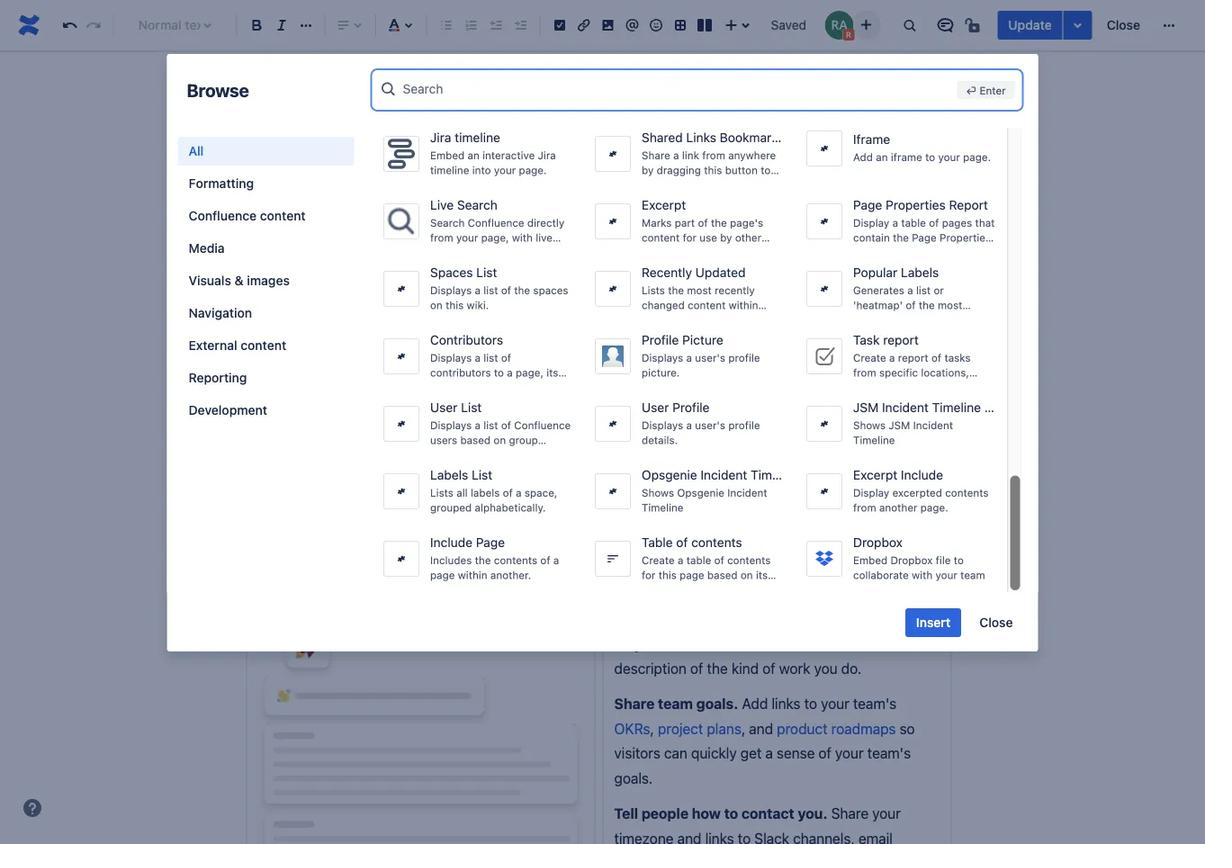 Task type: vqa. For each thing, say whether or not it's contained in the screenshot.


Task type: describe. For each thing, give the bounding box(es) containing it.
page inside the include page includes the contents of a page within another.
[[476, 535, 505, 550]]

create inside the task report create a report of tasks from specific locations, people, status and more.
[[853, 352, 886, 364]]

navigation button
[[178, 299, 354, 328]]

your down details.
[[651, 459, 680, 476]]

from inside shared links bookmarklet button share a link from anywhere by dragging this button to your browser.
[[702, 149, 725, 162]]

browse dialog
[[167, 0, 1039, 652]]

list for user list
[[483, 419, 498, 432]]

your inside dropbox embed dropbox file to collaborate with your team
[[935, 569, 957, 582]]

status
[[893, 381, 924, 394]]

this inside start by summarizing the purpose of the space. this could be your team's mission statement or a brief description of the kind of work you do.
[[870, 611, 898, 628]]

overview for create a stellar overview
[[396, 330, 476, 355]]

labels
[[470, 487, 500, 499]]

dragging
[[656, 164, 701, 176]]

appeal
[[655, 551, 698, 568]]

⏎ enter
[[966, 84, 1006, 96]]

0 vertical spatial close button
[[1096, 11, 1152, 40]]

all button
[[178, 137, 354, 166]]

your inside so visitors can quickly get a sense of your team's goals.
[[835, 745, 864, 762]]

make page full-width image
[[914, 72, 936, 94]]

is left for.
[[776, 586, 788, 603]]

plans
[[707, 720, 742, 737]]

the left 'all' at the left of page
[[389, 483, 410, 500]]

timeline down "more."
[[932, 400, 981, 415]]

links for and
[[705, 830, 734, 845]]

1 my from the left
[[282, 75, 300, 90]]

of inside 'spaces list displays a list of the spaces on this wiki.'
[[501, 284, 511, 297]]

file
[[936, 554, 951, 567]]

close for the close button to the bottom
[[980, 615, 1013, 630]]

1 vertical spatial jsm
[[889, 419, 910, 432]]

your inside the share team goals. add links to your team's okrs , project plans , and product roadmaps
[[821, 696, 850, 713]]

is up grouped
[[456, 483, 467, 500]]

1 vertical spatial close button
[[969, 609, 1024, 637]]

of up statement
[[783, 611, 796, 628]]

lists for labels list
[[430, 487, 453, 499]]

page. inside excerpt include display excerpted contents from another page.
[[920, 501, 948, 514]]

on inside user list displays a list of confluence users based on group membership.
[[493, 434, 506, 447]]

group
[[509, 434, 538, 447]]

of inside so visitors can quickly get a sense of your team's goals.
[[819, 745, 832, 762]]

timeline down 'working'
[[641, 501, 683, 514]]

space left "advanced search" icon
[[329, 75, 364, 90]]

on inside the overview is the first page visitors will see when they visit your space, so it helps to include some information on what the space is about and what your team is working on.
[[334, 483, 350, 500]]

by inside start by summarizing the purpose of the space. this could be your team's mission statement or a brief description of the kind of work you do.
[[853, 586, 869, 603]]

a left stellar at the top of page
[[322, 330, 332, 355]]

about
[[470, 483, 507, 500]]

and inside the task report create a report of tasks from specific locations, people, status and more.
[[927, 381, 945, 394]]

development button
[[178, 396, 354, 425]]

share for share your timezone and links to slack channels, emai
[[832, 805, 869, 822]]

add a header image.
[[614, 526, 756, 543]]

list for spaces list
[[476, 265, 497, 280]]

this gives your overview visual appeal and makes it welcoming for visitors.
[[614, 526, 932, 568]]

product roadmaps link
[[777, 720, 896, 737]]

timezone
[[614, 830, 674, 845]]

brief
[[864, 635, 894, 653]]

profile picture displays a user's profile picture.
[[641, 333, 760, 379]]

visitors inside the overview is the first page visitors will see when they visit your space, so it helps to include some information on what the space is about and what your team is working on.
[[450, 459, 496, 476]]

do.
[[842, 660, 862, 677]]

visitors inside so visitors can quickly get a sense of your team's goals.
[[614, 745, 661, 762]]

description
[[614, 660, 687, 677]]

people
[[642, 805, 689, 822]]

team up links
[[703, 75, 732, 90]]

for.
[[791, 586, 814, 603]]

is down "opportunities
[[347, 459, 357, 476]]

visual
[[614, 551, 651, 568]]

the left kind
[[707, 660, 728, 677]]

your inside get the most out of your team space link
[[674, 75, 700, 90]]

shared
[[641, 130, 683, 145]]

to right how
[[724, 805, 738, 822]]

development
[[189, 403, 267, 418]]

&
[[235, 273, 244, 288]]

live
[[430, 198, 453, 212]]

see
[[524, 459, 547, 476]]

0 vertical spatial most
[[604, 75, 633, 90]]

indent tab image
[[509, 14, 531, 36]]

spaces list displays a list of the spaces on this wiki.
[[430, 265, 568, 311]]

timeline left 'include'
[[750, 468, 799, 483]]

redo ⌘⇧z image
[[83, 14, 105, 36]]

an inside jira timeline embed an interactive jira timeline into your page.
[[467, 149, 479, 162]]

page,
[[481, 231, 509, 244]]

contents up its
[[727, 554, 771, 567]]

the inside popular labels generates a list or 'heatmap' of the most popular labels.
[[919, 299, 935, 311]]

share inside shared links bookmarklet button share a link from anywhere by dragging this button to your browser.
[[641, 149, 670, 162]]

0 vertical spatial search
[[457, 198, 497, 212]]

images
[[247, 273, 290, 288]]

a inside table of contents create a table of contents for this page based on its headings.
[[678, 554, 683, 567]]

its
[[756, 569, 768, 582]]

a up visual
[[646, 526, 654, 543]]

page inside the include page includes the contents of a page within another.
[[430, 569, 455, 582]]

your inside shared links bookmarklet button share a link from anywhere by dragging this button to your browser.
[[641, 179, 663, 191]]

include inside the include page includes the contents of a page within another.
[[430, 535, 472, 550]]

for inside table of contents create a table of contents for this page based on its headings.
[[641, 569, 655, 582]]

contents inside excerpt include display excerpted contents from another page.
[[945, 487, 989, 499]]

page's
[[730, 217, 763, 229]]

a inside labels list lists all labels of a space, grouped alphabetically.
[[516, 487, 521, 499]]

macros.
[[641, 246, 681, 259]]

shows inside opsgenie incident timeline shows opsgenie incident timeline
[[641, 487, 674, 499]]

type
[[502, 246, 524, 259]]

jsm incident timeline eu shows jsm incident timeline
[[853, 400, 1001, 447]]

reporting button
[[178, 364, 354, 393]]

marks
[[641, 217, 672, 229]]

updated
[[695, 265, 745, 280]]

it inside this gives your overview visual appeal and makes it welcoming for visitors.
[[775, 551, 783, 568]]

contact
[[742, 805, 795, 822]]

shows inside the jsm incident timeline eu shows jsm incident timeline
[[853, 419, 886, 432]]

directly
[[527, 217, 564, 229]]

the inside excerpt marks part of the page's content for use by other macros.
[[711, 217, 727, 229]]

2 horizontal spatial first
[[475, 75, 498, 90]]

add image, video, or file image
[[597, 14, 619, 36]]

image.
[[709, 526, 756, 543]]

user list displays a list of confluence users based on group membership.
[[430, 400, 571, 461]]

undo ⌘z image
[[59, 14, 80, 36]]

the down 'table'
[[706, 586, 728, 603]]

page properties report
[[853, 198, 988, 212]]

mission
[[714, 635, 763, 653]]

google button
[[382, 367, 454, 389]]

labels inside labels list lists all labels of a space, grouped alphabetically.
[[430, 468, 468, 483]]

the inside the include page includes the contents of a page within another.
[[475, 554, 491, 567]]

layouts image
[[694, 14, 716, 36]]

an inside iframe add an iframe to your page.
[[876, 151, 888, 164]]

a inside 'spaces list displays a list of the spaces on this wiki.'
[[474, 284, 480, 297]]

the down explain what the space is for.
[[701, 611, 722, 628]]

tell people how to contact you.
[[614, 805, 828, 822]]

within for updated
[[728, 299, 758, 311]]

'heatmap'
[[853, 299, 903, 311]]

slack
[[755, 830, 790, 845]]

labels list lists all labels of a space, grouped alphabetically.
[[430, 468, 557, 514]]

explain what the space is for.
[[614, 586, 818, 603]]

adjust update settings image
[[1068, 14, 1089, 36]]

grouped
[[430, 501, 472, 514]]

include
[[816, 459, 862, 476]]

tasks
[[944, 352, 971, 364]]

add inside the share team goals. add links to your team's okrs , project plans , and product roadmaps
[[742, 696, 768, 713]]

list for labels list
[[471, 468, 492, 483]]

this for table of contents
[[658, 569, 676, 582]]

project plans link
[[658, 720, 742, 737]]

page inside button
[[853, 198, 882, 212]]

the right get
[[582, 75, 601, 90]]

get the most out of your team space link
[[558, 72, 770, 94]]

space inside my first space link
[[501, 75, 536, 90]]

content inside excerpt marks part of the page's content for use by other macros.
[[641, 231, 680, 244]]

popular
[[853, 265, 897, 280]]

welcoming
[[787, 551, 857, 568]]

2 horizontal spatial what
[[668, 586, 702, 603]]

space inside the overview is the first page visitors will see when they visit your space, so it helps to include some information on what the space is about and what your team is working on.
[[414, 483, 452, 500]]

2 , from the left
[[742, 720, 746, 737]]

task
[[853, 333, 880, 348]]

of inside user list displays a list of confluence users based on group membership.
[[501, 419, 511, 432]]

to inside iframe add an iframe to your page.
[[925, 151, 935, 164]]

1 vertical spatial search
[[430, 217, 464, 229]]

use
[[699, 231, 717, 244]]

of right description
[[691, 660, 704, 677]]

table image
[[670, 14, 691, 36]]

links for add
[[772, 696, 801, 713]]

to inside share your timezone and links to slack channels, emai
[[738, 830, 751, 845]]

list for popular labels
[[916, 284, 931, 297]]

this inside shared links bookmarklet button share a link from anywhere by dragging this button to your browser.
[[704, 164, 722, 176]]

your down they
[[574, 483, 603, 500]]

and inside the share team goals. add links to your team's okrs , project plans , and product roadmaps
[[749, 720, 773, 737]]

your inside jira timeline embed an interactive jira timeline into your page.
[[494, 164, 516, 176]]

get the most out of your team space
[[558, 75, 770, 90]]

of inside popular labels generates a list or 'heatmap' of the most popular labels.
[[906, 299, 916, 311]]

tell
[[614, 805, 638, 822]]

content inside external content button
[[241, 338, 286, 353]]

team's inside the share team goals. add links to your team's okrs , project plans , and product roadmaps
[[853, 696, 897, 713]]

roadmaps
[[832, 720, 896, 737]]

the
[[257, 459, 282, 476]]

0 horizontal spatial jira
[[430, 130, 451, 145]]

2 my from the left
[[454, 75, 472, 90]]

to inside shared links bookmarklet button share a link from anywhere by dragging this button to your browser.
[[761, 164, 771, 176]]

iframe add an iframe to your page.
[[853, 132, 991, 164]]

the down for.
[[799, 611, 820, 628]]

them."
[[536, 414, 577, 431]]

link image
[[573, 14, 595, 36]]

people,
[[853, 381, 890, 394]]

you inside live search search confluence directly from your page, with live results as you type
[[481, 246, 499, 259]]

picture.
[[641, 366, 680, 379]]

from inside the task report create a report of tasks from specific locations, people, status and more.
[[853, 366, 876, 379]]

user for user list
[[430, 400, 457, 415]]

eu
[[984, 400, 1001, 415]]

will
[[500, 459, 521, 476]]

1 vertical spatial report
[[898, 352, 928, 364]]

of right 'table'
[[714, 554, 724, 567]]

1 , from the left
[[650, 720, 654, 737]]

link
[[682, 149, 699, 162]]

by for shared
[[641, 164, 653, 176]]

for inside this gives your overview visual appeal and makes it welcoming for visitors.
[[860, 551, 878, 568]]

1 vertical spatial timeline
[[430, 164, 469, 176]]

a inside start by summarizing the purpose of the space. this could be your team's mission statement or a brief description of the kind of work you do.
[[853, 635, 860, 653]]

live search search confluence directly from your page, with live results as you type
[[430, 198, 564, 259]]

goals. inside the share team goals. add links to your team's okrs , project plans , and product roadmaps
[[697, 696, 739, 713]]

is down visit
[[642, 483, 653, 500]]

displays for spaces list
[[430, 284, 472, 297]]

1 vertical spatial opsgenie
[[677, 487, 724, 499]]

add inside iframe add an iframe to your page.
[[853, 151, 873, 164]]

could
[[901, 611, 937, 628]]

create
[[492, 414, 532, 431]]

excerpt for marks
[[641, 198, 686, 212]]

a inside the task report create a report of tasks from specific locations, people, status and more.
[[889, 352, 895, 364]]

1 horizontal spatial what
[[539, 483, 570, 500]]

your inside share your timezone and links to slack channels, emai
[[873, 805, 901, 822]]

header
[[657, 526, 706, 543]]

update
[[1009, 18, 1052, 32]]

overview inside the overview is the first page visitors will see when they visit your space, so it helps to include some information on what the space is about and what your team is working on.
[[286, 459, 343, 476]]

they
[[589, 459, 618, 476]]

a inside user list displays a list of confluence users based on group membership.
[[474, 419, 480, 432]]

you.
[[798, 805, 828, 822]]

user profile displays a user's profile details.
[[641, 400, 760, 447]]

this for spaces list
[[445, 299, 463, 311]]

space, inside the overview is the first page visitors will see when they visit your space, so it helps to include some information on what the space is about and what your team is working on.
[[683, 459, 726, 476]]

confluence inside button
[[189, 208, 257, 223]]

1 horizontal spatial jira
[[538, 149, 556, 162]]

jira timeline embed an interactive jira timeline into your page.
[[430, 130, 556, 176]]

of inside the task report create a report of tasks from specific locations, people, status and more.
[[931, 352, 941, 364]]

recently
[[641, 265, 692, 280]]

action item image
[[549, 14, 571, 36]]

and inside the overview is the first page visitors will see when they visit your space, so it helps to include some information on what the space is about and what your team is working on.
[[511, 483, 535, 500]]

sense
[[777, 745, 815, 762]]

purpose
[[725, 611, 779, 628]]

the inside recently updated lists the most recently changed content within confluence.
[[668, 284, 684, 297]]

no restrictions image
[[964, 14, 985, 36]]

user's for profile
[[695, 419, 725, 432]]

the inside 'spaces list displays a list of the spaces on this wiki.'
[[514, 284, 530, 297]]

it inside the overview is the first page visitors will see when they visit your space, so it helps to include some information on what the space is about and what your team is working on.
[[749, 459, 757, 476]]

visitors.
[[882, 551, 932, 568]]

recently updated lists the most recently changed content within confluence.
[[641, 265, 758, 326]]

from inside excerpt include display excerpted contents from another page.
[[853, 501, 876, 514]]

0 vertical spatial opsgenie
[[641, 468, 697, 483]]

summarizing
[[614, 611, 697, 628]]

1 vertical spatial dropbox
[[890, 554, 933, 567]]

opsgenie incident timeline shows opsgenie incident timeline
[[641, 468, 799, 514]]

based inside table of contents create a table of contents for this page based on its headings.
[[707, 569, 737, 582]]

space, inside labels list lists all labels of a space, grouped alphabetically.
[[524, 487, 557, 499]]

the down don't
[[361, 459, 382, 476]]

0 vertical spatial jsm
[[853, 400, 879, 415]]

create inside table of contents create a table of contents for this page based on its headings.
[[641, 554, 675, 567]]

of up appeal
[[676, 535, 688, 550]]

page inside the overview is the first page visitors will see when they visit your space, so it helps to include some information on what the space is about and what your team is working on.
[[414, 459, 446, 476]]

users
[[430, 434, 457, 447]]



Task type: locate. For each thing, give the bounding box(es) containing it.
1 horizontal spatial most
[[687, 284, 712, 297]]

1 vertical spatial shows
[[641, 487, 674, 499]]

list
[[483, 284, 498, 297], [916, 284, 931, 297], [483, 419, 498, 432]]

a right get
[[766, 745, 773, 762]]

a up the wiki.
[[474, 284, 480, 297]]

team's
[[667, 635, 710, 653], [853, 696, 897, 713], [868, 745, 911, 762]]

1 horizontal spatial this
[[658, 569, 676, 582]]

2 horizontal spatial page.
[[963, 151, 991, 164]]

to inside dropbox embed dropbox file to collaborate with your team
[[954, 554, 964, 567]]

first down outdent ⇧tab 'image' on the top of the page
[[475, 75, 498, 90]]

a up 'specific'
[[889, 352, 895, 364]]

0 horizontal spatial create
[[257, 330, 317, 355]]

0 vertical spatial profile
[[728, 352, 760, 364]]

1 vertical spatial profile
[[672, 400, 709, 415]]

a down "picture"
[[686, 352, 692, 364]]

links
[[686, 130, 716, 145]]

1 vertical spatial team's
[[853, 696, 897, 713]]

share up channels,
[[832, 805, 869, 822]]

headings.
[[641, 584, 690, 596]]

of down alphabetically.
[[540, 554, 550, 567]]

product
[[777, 720, 828, 737]]

0 horizontal spatial so
[[730, 459, 745, 476]]

0 horizontal spatial labels
[[430, 468, 468, 483]]

timeline
[[454, 130, 500, 145], [430, 164, 469, 176]]

share your timezone and links to slack channels, emai
[[614, 805, 941, 845]]

to inside the overview is the first page visitors will see when they visit your space, so it helps to include some information on what the space is about and what your team is working on.
[[799, 459, 812, 476]]

2 user from the left
[[641, 400, 669, 415]]

on left its
[[740, 569, 753, 582]]

include inside excerpt include display excerpted contents from another page.
[[901, 468, 943, 483]]

0 horizontal spatial my
[[282, 75, 300, 90]]

page. down excerpted
[[920, 501, 948, 514]]

0 horizontal spatial based
[[460, 434, 490, 447]]

a inside shared links bookmarklet button share a link from anywhere by dragging this button to your browser.
[[673, 149, 679, 162]]

profile
[[728, 352, 760, 364], [728, 419, 760, 432]]

0 horizontal spatial page
[[476, 535, 505, 550]]

close inside the browse dialog
[[980, 615, 1013, 630]]

0 horizontal spatial with
[[512, 231, 533, 244]]

all
[[456, 487, 467, 499]]

0 horizontal spatial space,
[[524, 487, 557, 499]]

on inside table of contents create a table of contents for this page based on its headings.
[[740, 569, 753, 582]]

to inside the share team goals. add links to your team's okrs , project plans , and product roadmaps
[[805, 696, 817, 713]]

most
[[604, 75, 633, 90], [687, 284, 712, 297], [938, 299, 962, 311]]

bold ⌘b image
[[246, 14, 268, 36]]

1 user's from the top
[[695, 352, 725, 364]]

1 horizontal spatial ,
[[742, 720, 746, 737]]

links inside share your timezone and links to slack channels, emai
[[705, 830, 734, 845]]

0 vertical spatial page
[[853, 198, 882, 212]]

formatting
[[189, 176, 254, 191]]

jsm
[[853, 400, 879, 415], [889, 419, 910, 432]]

to right helps
[[799, 459, 812, 476]]

1 profile from the top
[[728, 352, 760, 364]]

1 horizontal spatial within
[[728, 299, 758, 311]]

ruby anderson image
[[825, 11, 854, 40]]

1 vertical spatial based
[[707, 569, 737, 582]]

profile inside user profile displays a user's profile details.
[[672, 400, 709, 415]]

what down don't
[[354, 483, 385, 500]]

2 vertical spatial list
[[471, 468, 492, 483]]

search
[[457, 198, 497, 212], [430, 217, 464, 229]]

1 vertical spatial list
[[461, 400, 482, 415]]

include
[[901, 468, 943, 483], [430, 535, 472, 550]]

emoji image
[[646, 14, 667, 36]]

excerpt for include
[[853, 468, 897, 483]]

formatting button
[[178, 169, 354, 198]]

contents right excerpted
[[945, 487, 989, 499]]

shows
[[853, 419, 886, 432], [641, 487, 674, 499]]

0 horizontal spatial it
[[749, 459, 757, 476]]

contents up another.
[[494, 554, 537, 567]]

create inside main content area, start typing to enter text. text box
[[257, 330, 317, 355]]

opsgenie up 'working'
[[641, 468, 697, 483]]

content down 'recently'
[[687, 299, 726, 311]]

so inside so visitors can quickly get a sense of your team's goals.
[[900, 720, 915, 737]]

report down labels.
[[883, 333, 919, 348]]

⏎
[[966, 84, 977, 96]]

from inside live search search confluence directly from your page, with live results as you type
[[430, 231, 453, 244]]

media button
[[178, 234, 354, 263]]

my right content
[[454, 75, 472, 90]]

from down links
[[702, 149, 725, 162]]

lists for recently updated
[[641, 284, 665, 297]]

links
[[772, 696, 801, 713], [705, 830, 734, 845]]

table
[[686, 554, 711, 567]]

don't
[[371, 414, 405, 431]]

some
[[866, 459, 902, 476]]

list for spaces list
[[483, 284, 498, 297]]

1 horizontal spatial close
[[1107, 18, 1141, 32]]

0 vertical spatial report
[[883, 333, 919, 348]]

1 horizontal spatial space,
[[683, 459, 726, 476]]

the up another.
[[475, 554, 491, 567]]

quickly
[[691, 745, 737, 762]]

it
[[749, 459, 757, 476], [775, 551, 783, 568]]

0 horizontal spatial lists
[[430, 487, 453, 499]]

close right insert
[[980, 615, 1013, 630]]

user
[[430, 400, 457, 415], [641, 400, 669, 415]]

2 my first space from the left
[[454, 75, 536, 90]]

1 vertical spatial overview
[[286, 459, 343, 476]]

list for user list
[[461, 400, 482, 415]]

jsm down status on the top of page
[[889, 419, 910, 432]]

explain
[[614, 586, 665, 603]]

first down don't
[[385, 459, 410, 476]]

with inside dropbox embed dropbox file to collaborate with your team
[[912, 569, 933, 582]]

page down users
[[414, 459, 446, 476]]

0 vertical spatial dropbox
[[853, 535, 903, 550]]

list inside user list displays a list of confluence users based on group membership.
[[483, 419, 498, 432]]

0 horizontal spatial page.
[[519, 164, 546, 176]]

what
[[354, 483, 385, 500], [539, 483, 570, 500], [668, 586, 702, 603]]

0 vertical spatial timeline
[[454, 130, 500, 145]]

Give this page a title text field
[[295, 274, 941, 303]]

user's for picture
[[695, 352, 725, 364]]

advanced search image
[[379, 80, 398, 98]]

1 horizontal spatial this
[[870, 611, 898, 628]]

close right adjust update settings image at the top of the page
[[1107, 18, 1141, 32]]

links inside the share team goals. add links to your team's okrs , project plans , and product roadmaps
[[772, 696, 801, 713]]

list inside popular labels generates a list or 'heatmap' of the most popular labels.
[[916, 284, 931, 297]]

my first space link
[[454, 72, 536, 94]]

of inside labels list lists all labels of a space, grouped alphabetically.
[[503, 487, 513, 499]]

most down "updated" on the top of page
[[687, 284, 712, 297]]

so inside the overview is the first page visitors will see when they visit your space, so it helps to include some information on what the space is about and what your team is working on.
[[730, 459, 745, 476]]

1 vertical spatial space,
[[524, 487, 557, 499]]

1 vertical spatial it
[[775, 551, 783, 568]]

team's inside start by summarizing the purpose of the space. this could be your team's mission statement or a brief description of the kind of work you do.
[[667, 635, 710, 653]]

page properties report button
[[795, 187, 1007, 255]]

Main content area, start typing to enter text. text field
[[246, 330, 952, 845]]

an up into
[[467, 149, 479, 162]]

0 horizontal spatial add
[[614, 526, 642, 543]]

bookmarklet
[[720, 130, 793, 145]]

1 vertical spatial by
[[720, 231, 732, 244]]

0 vertical spatial add
[[853, 151, 873, 164]]

space inside get the most out of your team space link
[[736, 75, 770, 90]]

share inside share your timezone and links to slack channels, emai
[[832, 805, 869, 822]]

contents up 'table'
[[691, 535, 742, 550]]

profile inside profile picture displays a user's profile picture.
[[641, 333, 679, 348]]

mention image
[[622, 14, 643, 36]]

user up details.
[[641, 400, 669, 415]]

on inside 'spaces list displays a list of the spaces on this wiki.'
[[430, 299, 442, 311]]

more.
[[948, 381, 976, 394]]

this inside table of contents create a table of contents for this page based on its headings.
[[658, 569, 676, 582]]

a left 'table'
[[678, 554, 683, 567]]

embed inside jira timeline embed an interactive jira timeline into your page.
[[430, 149, 464, 162]]

1 horizontal spatial my
[[454, 75, 472, 90]]

popular
[[853, 314, 891, 326]]

the up labels.
[[919, 299, 935, 311]]

iframe
[[891, 151, 922, 164]]

is
[[347, 459, 357, 476], [456, 483, 467, 500], [642, 483, 653, 500], [776, 586, 788, 603]]

content
[[386, 75, 432, 90]]

0 vertical spatial jira
[[430, 130, 451, 145]]

a inside profile picture displays a user's profile picture.
[[686, 352, 692, 364]]

1 vertical spatial within
[[458, 569, 487, 582]]

profile up opsgenie incident timeline shows opsgenie incident timeline
[[728, 419, 760, 432]]

visitors
[[450, 459, 496, 476], [614, 745, 661, 762]]

0 vertical spatial with
[[512, 231, 533, 244]]

to down anywhere at the top of the page
[[761, 164, 771, 176]]

iframe
[[853, 132, 890, 147]]

displays for user list
[[430, 419, 472, 432]]

embed inside dropbox embed dropbox file to collaborate with your team
[[853, 554, 887, 567]]

1 vertical spatial visitors
[[614, 745, 661, 762]]

1 vertical spatial user's
[[695, 419, 725, 432]]

by
[[641, 164, 653, 176], [720, 231, 732, 244], [853, 586, 869, 603]]

of inside excerpt marks part of the page's content for use by other macros.
[[698, 217, 708, 229]]

excerpt inside excerpt include display excerpted contents from another page.
[[853, 468, 897, 483]]

of inside get the most out of your team space link
[[659, 75, 671, 90]]

with
[[512, 231, 533, 244], [912, 569, 933, 582]]

collaborate
[[853, 569, 909, 582]]

timeline up some
[[853, 434, 895, 447]]

happen,
[[408, 414, 461, 431]]

of down product roadmaps link
[[819, 745, 832, 762]]

include up "includes"
[[430, 535, 472, 550]]

displays
[[430, 284, 472, 297], [641, 352, 683, 364], [430, 419, 472, 432], [641, 419, 683, 432]]

your inside start by summarizing the purpose of the space. this could be your team's mission statement or a brief description of the kind of work you do.
[[635, 635, 663, 653]]

confluence content button
[[178, 202, 354, 230]]

1 horizontal spatial overview
[[396, 330, 476, 355]]

0 horizontal spatial shows
[[641, 487, 674, 499]]

for
[[683, 231, 696, 244], [860, 551, 878, 568], [641, 569, 655, 582]]

a inside user profile displays a user's profile details.
[[686, 419, 692, 432]]

team inside the share team goals. add links to your team's okrs , project plans , and product roadmaps
[[658, 696, 693, 713]]

0 vertical spatial space,
[[683, 459, 726, 476]]

0 vertical spatial this
[[760, 526, 787, 543]]

0 horizontal spatial this
[[445, 299, 463, 311]]

to left the slack
[[738, 830, 751, 845]]

of right out
[[659, 75, 671, 90]]

button
[[796, 130, 835, 145]]

0 horizontal spatial what
[[354, 483, 385, 500]]

1 horizontal spatial goals.
[[697, 696, 739, 713]]

this left the wiki.
[[445, 299, 463, 311]]

share inside the share team goals. add links to your team's okrs , project plans , and product roadmaps
[[614, 696, 655, 713]]

list up the wiki.
[[483, 284, 498, 297]]

0 vertical spatial shows
[[853, 419, 886, 432]]

1 vertical spatial embed
[[853, 554, 887, 567]]

my first space down outdent ⇧tab 'image' on the top of the page
[[454, 75, 536, 90]]

links up product
[[772, 696, 801, 713]]

close button
[[1096, 11, 1152, 40], [969, 609, 1024, 637]]

1 horizontal spatial user
[[641, 400, 669, 415]]

displays up picture.
[[641, 352, 683, 364]]

page.
[[963, 151, 991, 164], [519, 164, 546, 176], [920, 501, 948, 514]]

alphabetically.
[[474, 501, 546, 514]]

lists inside recently updated lists the most recently changed content within confluence.
[[641, 284, 665, 297]]

my first space left "advanced search" icon
[[282, 75, 364, 90]]

search field
[[403, 72, 950, 105]]

add up visual
[[614, 526, 642, 543]]

1 horizontal spatial jsm
[[889, 419, 910, 432]]

another
[[879, 501, 917, 514]]

this up makes
[[760, 526, 787, 543]]

profile inside user profile displays a user's profile details.
[[728, 419, 760, 432]]

1 horizontal spatial shows
[[853, 419, 886, 432]]

0 horizontal spatial links
[[705, 830, 734, 845]]

1 user from the left
[[430, 400, 457, 415]]

0 horizontal spatial include
[[430, 535, 472, 550]]

1 vertical spatial close
[[980, 615, 1013, 630]]

0 vertical spatial links
[[772, 696, 801, 713]]

user's inside profile picture displays a user's profile picture.
[[695, 352, 725, 364]]

with up "type"
[[512, 231, 533, 244]]

user for user profile
[[641, 400, 669, 415]]

content inside recently updated lists the most recently changed content within confluence.
[[687, 299, 726, 311]]

so right roadmaps
[[900, 720, 915, 737]]

spaces
[[533, 284, 568, 297]]

your inside this gives your overview visual appeal and makes it welcoming for visitors.
[[828, 526, 857, 543]]

a up labels.
[[907, 284, 913, 297]]

you inside start by summarizing the purpose of the space. this could be your team's mission statement or a brief description of the kind of work you do.
[[814, 660, 838, 677]]

to right iframe at right
[[925, 151, 935, 164]]

content inside confluence content button
[[260, 208, 306, 223]]

this
[[704, 164, 722, 176], [445, 299, 463, 311], [658, 569, 676, 582]]

profile for picture
[[728, 352, 760, 364]]

confluence.
[[641, 314, 701, 326]]

create down the task
[[853, 352, 886, 364]]

popular labels generates a list or 'heatmap' of the most popular labels.
[[853, 265, 962, 326]]

page. inside jira timeline embed an interactive jira timeline into your page.
[[519, 164, 546, 176]]

overview down another
[[860, 526, 918, 543]]

2 vertical spatial overview
[[860, 526, 918, 543]]

report up 'specific'
[[898, 352, 928, 364]]

most inside recently updated lists the most recently changed content within confluence.
[[687, 284, 712, 297]]

0 vertical spatial share
[[641, 149, 670, 162]]

a left link on the top of page
[[673, 149, 679, 162]]

team inside the overview is the first page visitors will see when they visit your space, so it helps to include some information on what the space is about and what your team is working on.
[[606, 483, 639, 500]]

1 horizontal spatial close button
[[1096, 11, 1152, 40]]

locations,
[[921, 366, 969, 379]]

profile for profile
[[728, 419, 760, 432]]

a inside the include page includes the contents of a page within another.
[[553, 554, 559, 567]]

a up membership.
[[474, 419, 480, 432]]

0 vertical spatial close
[[1107, 18, 1141, 32]]

displays for user profile
[[641, 419, 683, 432]]

goals. inside so visitors can quickly get a sense of your team's goals.
[[614, 770, 653, 787]]

list up membership.
[[483, 419, 498, 432]]

within for page
[[458, 569, 487, 582]]

your right iframe at right
[[938, 151, 960, 164]]

confluence content
[[189, 208, 306, 223]]

1 horizontal spatial page.
[[920, 501, 948, 514]]

a inside so visitors can quickly get a sense of your team's goals.
[[766, 745, 773, 762]]

2 vertical spatial add
[[742, 696, 768, 713]]

get
[[558, 75, 578, 90]]

contents inside the include page includes the contents of a page within another.
[[494, 554, 537, 567]]

by left dragging
[[641, 164, 653, 176]]

team inside dropbox embed dropbox file to collaborate with your team
[[960, 569, 985, 582]]

2 vertical spatial most
[[938, 299, 962, 311]]

space up grouped
[[414, 483, 452, 500]]

1 my first space from the left
[[282, 75, 364, 90]]

or inside popular labels generates a list or 'heatmap' of the most popular labels.
[[934, 284, 944, 297]]

italic ⌘i image
[[271, 14, 293, 36]]

out
[[636, 75, 655, 90]]

and inside this gives your overview visual appeal and makes it welcoming for visitors.
[[702, 551, 726, 568]]

0 horizontal spatial goals.
[[614, 770, 653, 787]]

lists
[[641, 284, 665, 297], [430, 487, 453, 499]]

1 vertical spatial goals.
[[614, 770, 653, 787]]

this up headings.
[[658, 569, 676, 582]]

, up get
[[742, 720, 746, 737]]

space.
[[824, 611, 867, 628]]

0 horizontal spatial for
[[641, 569, 655, 582]]

confluence inside user list displays a list of confluence users based on group membership.
[[514, 419, 571, 432]]

2 vertical spatial you
[[814, 660, 838, 677]]

gives
[[791, 526, 824, 543]]

the left spaces
[[514, 284, 530, 297]]

list inside 'spaces list displays a list of the spaces on this wiki.'
[[476, 265, 497, 280]]

you up membership.
[[464, 414, 488, 431]]

0 horizontal spatial or
[[836, 635, 849, 653]]

share for share team goals. add links to your team's okrs , project plans , and product roadmaps
[[614, 696, 655, 713]]

first left "advanced search" icon
[[303, 75, 326, 90]]

from up people,
[[853, 366, 876, 379]]

so
[[730, 459, 745, 476], [900, 720, 915, 737]]

from down display
[[853, 501, 876, 514]]

or
[[934, 284, 944, 297], [836, 635, 849, 653]]

1 horizontal spatial by
[[720, 231, 732, 244]]

0 horizontal spatial this
[[760, 526, 787, 543]]

displays for profile picture
[[641, 352, 683, 364]]

report
[[883, 333, 919, 348], [898, 352, 928, 364]]

within inside the include page includes the contents of a page within another.
[[458, 569, 487, 582]]

page inside table of contents create a table of contents for this page based on its headings.
[[679, 569, 704, 582]]

1 horizontal spatial an
[[876, 151, 888, 164]]

anywhere
[[728, 149, 776, 162]]

embed
[[430, 149, 464, 162], [853, 554, 887, 567]]

your inside live search search confluence directly from your page, with live results as you type
[[456, 231, 478, 244]]

table of contents create a table of contents for this page based on its headings.
[[641, 535, 771, 596]]

numbered list ⌘⇧7 image
[[460, 14, 482, 36]]

profile inside profile picture displays a user's profile picture.
[[728, 352, 760, 364]]

okrs link
[[614, 720, 650, 737]]

2 vertical spatial by
[[853, 586, 869, 603]]

button
[[725, 164, 758, 176]]

0 vertical spatial visitors
[[450, 459, 496, 476]]

close for topmost the close button
[[1107, 18, 1141, 32]]

this left button
[[704, 164, 722, 176]]

of up alphabetically.
[[503, 487, 513, 499]]

1 horizontal spatial create
[[641, 554, 675, 567]]

update button
[[998, 11, 1063, 40]]

0 vertical spatial based
[[460, 434, 490, 447]]

1 vertical spatial lists
[[430, 487, 453, 499]]

and down image.
[[702, 551, 726, 568]]

visuals & images button
[[178, 267, 354, 295]]

1 vertical spatial labels
[[430, 468, 468, 483]]

shows down people,
[[853, 419, 886, 432]]

of inside the include page includes the contents of a page within another.
[[540, 554, 550, 567]]

live
[[535, 231, 552, 244]]

space down its
[[732, 586, 773, 603]]

incident
[[882, 400, 929, 415], [913, 419, 953, 432], [700, 468, 747, 483], [727, 487, 767, 499]]

shared links bookmarklet button share a link from anywhere by dragging this button to your browser.
[[641, 130, 835, 191]]

0 vertical spatial this
[[704, 164, 722, 176]]

generates
[[853, 284, 904, 297]]

a up alphabetically.
[[516, 487, 521, 499]]

1 horizontal spatial labels
[[901, 265, 939, 280]]

2 user's from the top
[[695, 419, 725, 432]]

of right kind
[[763, 660, 776, 677]]

excerpt marks part of the page's content for use by other macros.
[[641, 198, 763, 259]]

the up changed
[[668, 284, 684, 297]]

your inside iframe add an iframe to your page.
[[938, 151, 960, 164]]

1 horizontal spatial my first space
[[454, 75, 536, 90]]

displays down spaces
[[430, 284, 472, 297]]

2 profile from the top
[[728, 419, 760, 432]]

by for excerpt
[[720, 231, 732, 244]]

1 vertical spatial you
[[464, 414, 488, 431]]

content link
[[386, 72, 432, 94]]

this up 'brief'
[[870, 611, 898, 628]]

bullet list ⌘⇧8 image
[[436, 14, 457, 36]]

1 vertical spatial excerpt
[[853, 468, 897, 483]]

your up as
[[456, 231, 478, 244]]

my first space
[[282, 75, 364, 90], [454, 75, 536, 90]]

1 horizontal spatial excerpt
[[853, 468, 897, 483]]

list inside 'spaces list displays a list of the spaces on this wiki.'
[[483, 284, 498, 297]]

a left 'brief'
[[853, 635, 860, 653]]

2 horizontal spatial overview
[[860, 526, 918, 543]]

0 horizontal spatial jsm
[[853, 400, 879, 415]]

most inside popular labels generates a list or 'heatmap' of the most popular labels.
[[938, 299, 962, 311]]

based inside user list displays a list of confluence users based on group membership.
[[460, 434, 490, 447]]

0 horizontal spatial first
[[303, 75, 326, 90]]

by inside shared links bookmarklet button share a link from anywhere by dragging this button to your browser.
[[641, 164, 653, 176]]

dropbox up collaborate
[[853, 535, 903, 550]]

and up get
[[749, 720, 773, 737]]

for down part
[[683, 231, 696, 244]]

confluence
[[189, 208, 257, 223], [467, 217, 524, 229], [514, 419, 571, 432]]

or right generates
[[934, 284, 944, 297]]

timeline up into
[[454, 130, 500, 145]]

list inside labels list lists all labels of a space, grouped alphabetically.
[[471, 468, 492, 483]]

dropbox embed dropbox file to collaborate with your team
[[853, 535, 985, 582]]

displays inside user list displays a list of confluence users based on group membership.
[[430, 419, 472, 432]]

of up group
[[501, 419, 511, 432]]

embed up collaborate
[[853, 554, 887, 567]]

within down 'recently'
[[728, 299, 758, 311]]

labels inside popular labels generates a list or 'heatmap' of the most popular labels.
[[901, 265, 939, 280]]

overview for this gives your overview visual appeal and makes it welcoming for visitors.
[[860, 526, 918, 543]]

displays inside profile picture displays a user's profile picture.
[[641, 352, 683, 364]]

page. inside iframe add an iframe to your page.
[[963, 151, 991, 164]]

0 vertical spatial list
[[476, 265, 497, 280]]

outdent ⇧tab image
[[485, 14, 507, 36]]

displays up users
[[430, 419, 472, 432]]

for inside excerpt marks part of the page's content for use by other macros.
[[683, 231, 696, 244]]

enter
[[980, 84, 1006, 96]]

1 vertical spatial add
[[614, 526, 642, 543]]

0 horizontal spatial overview
[[286, 459, 343, 476]]

lists up changed
[[641, 284, 665, 297]]

list
[[476, 265, 497, 280], [461, 400, 482, 415], [471, 468, 492, 483]]

your right you.
[[873, 805, 901, 822]]

team's down roadmaps
[[868, 745, 911, 762]]

dropbox left file
[[890, 554, 933, 567]]

confluence image
[[14, 11, 43, 40], [14, 11, 43, 40]]

1 vertical spatial share
[[614, 696, 655, 713]]

page
[[414, 459, 446, 476], [430, 569, 455, 582], [679, 569, 704, 582]]

contributors button
[[372, 322, 584, 390]]



